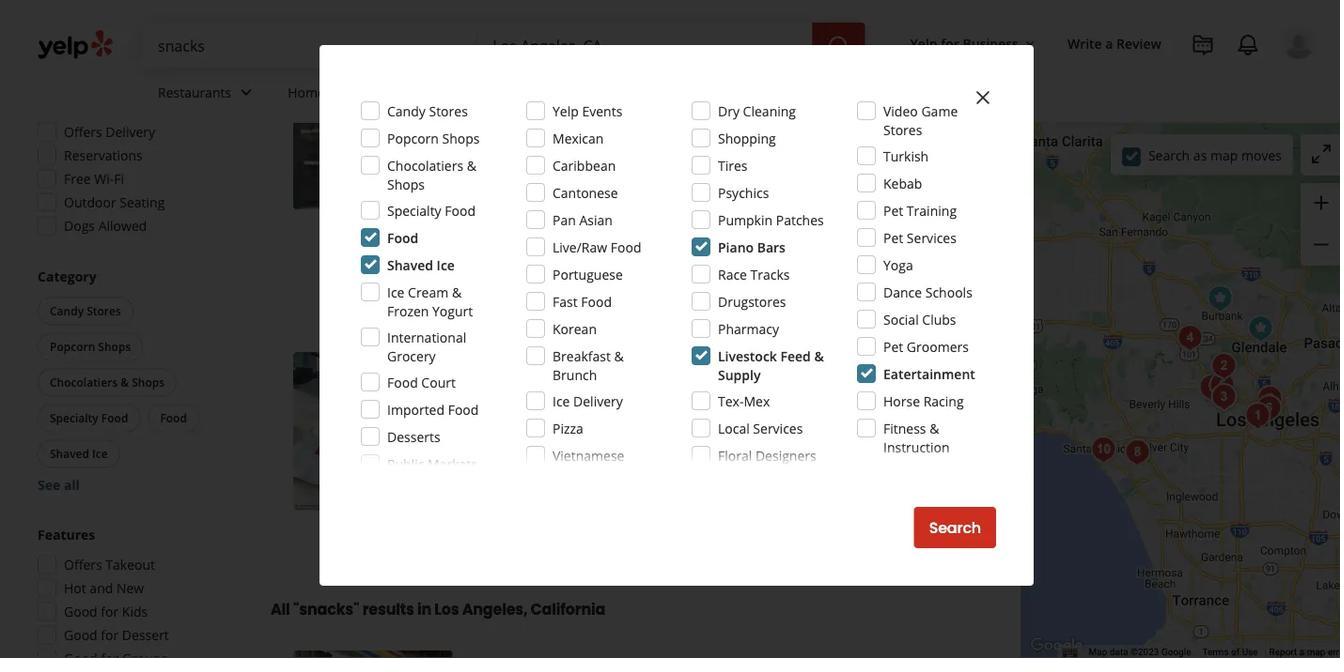 Task type: locate. For each thing, give the bounding box(es) containing it.
0 horizontal spatial takeout
[[106, 557, 155, 575]]

delivery
[[106, 124, 155, 141], [616, 278, 661, 294], [573, 392, 623, 410]]

flavor factory candy image
[[1242, 310, 1280, 348]]

dance schools
[[884, 283, 973, 301]]

floral
[[718, 447, 752, 465]]

shaved up all
[[50, 447, 89, 462]]

yogurt for 1st ice cream & frozen yogurt link from the top ice cream & frozen yogurt 'button'
[[590, 112, 628, 127]]

food button
[[148, 405, 199, 433]]

0 vertical spatial shaved
[[387, 256, 433, 274]]

previous image for next icon
[[301, 421, 323, 444]]

chocolatiers & shops button
[[38, 369, 177, 398]]

1 horizontal spatial shaved ice
[[387, 256, 455, 274]]

specialty food
[[387, 202, 476, 219], [50, 411, 128, 427]]

ice cream & frozen yogurt up 10:00
[[479, 112, 628, 127]]

services right home
[[329, 83, 378, 101]]

88 hotdog & juicy image
[[293, 51, 453, 210], [1205, 379, 1243, 416], [1205, 379, 1243, 416]]

1 vertical spatial slideshow element
[[293, 353, 453, 512]]

smoothie/juice
[[496, 214, 587, 232]]

of down because
[[638, 233, 651, 251]]

2 slideshow element from the top
[[293, 353, 453, 512]]

0 vertical spatial and
[[912, 214, 936, 232]]

more link
[[769, 233, 803, 251]]

wow choripan image
[[1204, 368, 1241, 405]]

portuguese
[[553, 266, 623, 283]]

slideshow element
[[293, 51, 453, 210], [293, 353, 453, 512]]

pet for pet groomers
[[884, 338, 904, 356]]

frozen up international
[[387, 302, 429, 320]]

shaved ice button
[[38, 441, 120, 469]]

offers up reservations at the top of page
[[64, 124, 102, 141]]

ice cream & frozen yogurt button for 1st ice cream & frozen yogurt link from the top
[[475, 111, 632, 129]]

and
[[912, 214, 936, 232], [90, 580, 113, 598]]

1 vertical spatial previous image
[[301, 421, 323, 444]]

places
[[590, 214, 629, 232]]

0 vertical spatial map
[[1211, 146, 1238, 164]]

bars
[[673, 112, 698, 127], [757, 238, 786, 256]]

yelp inside button
[[910, 34, 938, 52]]

1 vertical spatial ice cream & frozen yogurt link
[[475, 389, 632, 408]]

pet for pet training
[[884, 202, 904, 219]]

hot dogs
[[787, 112, 837, 127]]

1 vertical spatial specialty food
[[50, 411, 128, 427]]

shops up food button
[[132, 376, 165, 391]]

©2023
[[1131, 647, 1159, 659]]

1 horizontal spatial outdoor
[[494, 278, 540, 294]]

2 horizontal spatial services
[[907, 229, 957, 247]]

0 vertical spatial cream
[[498, 112, 535, 127]]

chocolatiers & shops down next image
[[387, 157, 477, 193]]

clubs
[[922, 311, 956, 329]]

0 vertical spatial popcorn
[[387, 129, 439, 147]]

0 vertical spatial offers
[[64, 124, 102, 141]]

1 good from the top
[[64, 604, 97, 622]]

map right as
[[1211, 146, 1238, 164]]

until
[[514, 140, 541, 158], [514, 419, 541, 437]]

chocolatiers & shops
[[387, 157, 477, 193], [50, 376, 165, 391]]

1 vertical spatial yogurt
[[432, 302, 473, 320]]

0 vertical spatial yogurt
[[590, 112, 628, 127]]

ice inside "button"
[[92, 447, 108, 462]]

desserts
[[387, 428, 440, 446]]

all
[[271, 600, 290, 621]]

services inside business categories element
[[329, 83, 378, 101]]

for down good for kids
[[101, 627, 119, 645]]

all
[[64, 477, 80, 495]]

1 vertical spatial yelp
[[553, 102, 579, 120]]

info icon image
[[707, 167, 723, 182], [707, 167, 723, 182]]

1 horizontal spatial dogs
[[810, 112, 837, 127]]

until left 8:00
[[514, 419, 541, 437]]

frozen inside the search dialog
[[387, 302, 429, 320]]

0 horizontal spatial map
[[1211, 146, 1238, 164]]

0 horizontal spatial chocolatiers & shops
[[50, 376, 165, 391]]

0 vertical spatial services
[[329, 83, 378, 101]]

0 vertical spatial frozen
[[549, 112, 587, 127]]

yogurt down queen/orange
[[590, 391, 628, 406]]

1 horizontal spatial of
[[1231, 647, 1240, 659]]

specialty
[[387, 202, 441, 219], [50, 411, 98, 427]]

outdoor down taste
[[494, 278, 540, 294]]

24 chevron down v2 image
[[235, 81, 258, 104], [521, 81, 543, 104]]

candy
[[387, 102, 426, 120], [50, 304, 84, 320]]

cream up international
[[408, 283, 449, 301]]

fi
[[114, 171, 124, 188]]

services up designers
[[753, 420, 803, 438]]

1 horizontal spatial and
[[912, 214, 936, 232]]

shaved up international
[[387, 256, 433, 274]]

1 horizontal spatial chocolatiers
[[387, 157, 463, 174]]

1 vertical spatial and
[[90, 580, 113, 598]]

search for search
[[929, 518, 981, 539]]

shaved ice up international
[[387, 256, 455, 274]]

2 vertical spatial yogurt
[[590, 391, 628, 406]]

for for kids
[[101, 604, 119, 622]]

search inside search button
[[929, 518, 981, 539]]

delivery inside the search dialog
[[573, 392, 623, 410]]

1 vertical spatial chocolatiers
[[50, 376, 118, 391]]

business
[[963, 34, 1019, 52]]

0 horizontal spatial dogs
[[64, 218, 95, 235]]

0 horizontal spatial shaved ice
[[50, 447, 108, 462]]

free
[[64, 171, 91, 188]]

1 horizontal spatial hot
[[787, 112, 807, 127]]

24 chevron down v2 image right restaurants
[[235, 81, 258, 104]]

hot
[[787, 112, 807, 127], [64, 580, 86, 598]]

1 vertical spatial candy stores
[[50, 304, 121, 320]]

write a review link
[[1060, 26, 1169, 60]]

yelp for yelp for business
[[910, 34, 938, 52]]

keyboard shortcuts image
[[1063, 649, 1078, 658]]

made
[[600, 233, 635, 251]]

2 ice cream & frozen yogurt button from the top
[[475, 389, 632, 408]]

specialty food up shaved ice "button"
[[50, 411, 128, 427]]

bars right "juice"
[[673, 112, 698, 127]]

features
[[38, 527, 95, 545]]

2 until from the top
[[514, 419, 541, 437]]

dogs inside group
[[64, 218, 95, 235]]

1 vertical spatial offers
[[64, 557, 102, 575]]

cream up open until 10:00 pm
[[498, 112, 535, 127]]

map
[[1211, 146, 1238, 164], [1307, 647, 1326, 659]]

dogs
[[810, 112, 837, 127], [64, 218, 95, 235]]

0 vertical spatial yelp
[[910, 34, 938, 52]]

pm up 16 healthy dining v2 "icon"
[[582, 140, 601, 158]]

chocolatiers & shops down popcorn shops button
[[50, 376, 165, 391]]

until up the grab-and-go
[[514, 140, 541, 158]]

popcorn down candy stores button
[[50, 340, 95, 355]]

1 vertical spatial takeout
[[106, 557, 155, 575]]

ice cream & frozen yogurt button
[[475, 111, 632, 129], [475, 389, 632, 408]]

shaved ice up all
[[50, 447, 108, 462]]

0 horizontal spatial a
[[1106, 34, 1113, 52]]

pumpkin
[[718, 211, 773, 229]]

offers for offers takeout
[[64, 557, 102, 575]]

dogs right cleaning
[[810, 112, 837, 127]]

for left business
[[941, 34, 960, 52]]

candy inside the search dialog
[[387, 102, 426, 120]]

group containing offers delivery
[[32, 70, 233, 242]]

& up until 8:00 pm
[[538, 391, 546, 406]]

hot inside group
[[64, 580, 86, 598]]

specialty up shaved ice "button"
[[50, 411, 98, 427]]

user actions element
[[895, 24, 1340, 139]]

1 vertical spatial shaved ice
[[50, 447, 108, 462]]

1 previous image from the top
[[301, 119, 323, 142]]

projects image
[[1192, 34, 1214, 56]]

1 horizontal spatial search
[[1149, 146, 1190, 164]]

search dialog
[[0, 0, 1340, 659]]

ice cream & frozen yogurt link up until 8:00 pm
[[475, 389, 632, 408]]

outdoor for outdoor seating
[[494, 278, 540, 294]]

3 pet from the top
[[884, 338, 904, 356]]

& left grab-
[[467, 157, 477, 174]]

candy stores inside the search dialog
[[387, 102, 468, 120]]

shaved inside the search dialog
[[387, 256, 433, 274]]

0 vertical spatial slideshow element
[[293, 51, 453, 210]]

ice
[[479, 112, 495, 127], [437, 256, 455, 274], [387, 283, 405, 301], [479, 391, 495, 406], [553, 392, 570, 410], [92, 447, 108, 462]]

floral designers
[[718, 447, 817, 465]]

2 vertical spatial frozen
[[549, 391, 587, 406]]

candy inside candy stores button
[[50, 304, 84, 320]]

0 vertical spatial for
[[941, 34, 960, 52]]

livestock
[[718, 347, 777, 365]]

bars inside the search dialog
[[757, 238, 786, 256]]

game
[[922, 102, 958, 120]]

go
[[556, 166, 571, 184]]

2 ice cream & frozen yogurt link from the top
[[475, 389, 632, 408]]

bars inside 'button'
[[673, 112, 698, 127]]

offers up hot and new
[[64, 557, 102, 575]]

cantonese
[[553, 184, 618, 202]]

report a map erro link
[[1270, 647, 1340, 659]]

yelp inside the search dialog
[[553, 102, 579, 120]]

search for search as map moves
[[1149, 146, 1190, 164]]

ice cream & frozen yogurt up international
[[387, 283, 473, 320]]

for inside button
[[941, 34, 960, 52]]

services
[[329, 83, 378, 101], [907, 229, 957, 247], [753, 420, 803, 438]]

1 vertical spatial dairy queen/orange julius treat ctr image
[[293, 353, 453, 512]]

0 vertical spatial specialty food
[[387, 202, 476, 219]]

dairy queen/orange julius treat ctr
[[475, 353, 814, 379]]

of inside "where have u been juicy?!?! i'm always slightly disappointed with smoothie/juice places because the drinks are usually way too sweet and taste like they're made of artificial syrups.…"
[[638, 233, 651, 251]]

0 vertical spatial popcorn shops
[[387, 129, 480, 147]]

1 horizontal spatial shaved
[[387, 256, 433, 274]]

2 good from the top
[[64, 627, 97, 645]]

mexican
[[553, 129, 604, 147]]

24 chevron down v2 image inside "restaurants" 'link'
[[235, 81, 258, 104]]

a right 'report'
[[1300, 647, 1305, 659]]

$$$$ button
[[182, 6, 229, 35]]

takeout inside group
[[106, 557, 155, 575]]

1 vertical spatial candy
[[50, 304, 84, 320]]

1 horizontal spatial candy
[[387, 102, 426, 120]]

frozen down brunch
[[549, 391, 587, 406]]

hot inside button
[[787, 112, 807, 127]]

takeout down piano
[[695, 278, 739, 294]]

1 vertical spatial frozen
[[387, 302, 429, 320]]

0 vertical spatial candy
[[387, 102, 426, 120]]

pet training
[[884, 202, 957, 219]]

0 horizontal spatial specialty food
[[50, 411, 128, 427]]

1 vertical spatial search
[[929, 518, 981, 539]]

1 vertical spatial cream
[[408, 283, 449, 301]]

dairy queen/orange julius treat ctr link
[[475, 353, 814, 379]]

0 vertical spatial outdoor
[[64, 194, 116, 212]]

2 offers from the top
[[64, 557, 102, 575]]

piano bars
[[718, 238, 786, 256]]

1 horizontal spatial popcorn shops
[[387, 129, 480, 147]]

popcorn inside button
[[50, 340, 95, 355]]

cream down the dairy
[[498, 391, 535, 406]]

shaved ice inside the search dialog
[[387, 256, 455, 274]]

bars for piano
[[757, 238, 786, 256]]

"snacks"
[[293, 600, 360, 621]]

pet down social
[[884, 338, 904, 356]]

0 vertical spatial chocolatiers
[[387, 157, 463, 174]]

hot for hot and new
[[64, 580, 86, 598]]

specialty left 16 speech v2 icon
[[387, 202, 441, 219]]

24 chevron down v2 image up open until 10:00 pm
[[521, 81, 543, 104]]

16 info v2 image
[[414, 1, 429, 16]]

ctr
[[785, 353, 814, 379]]

delivery for offers delivery
[[106, 124, 155, 141]]

for for business
[[941, 34, 960, 52]]

food inside food button
[[160, 411, 187, 427]]

a for report
[[1300, 647, 1305, 659]]

1 horizontal spatial chocolatiers & shops
[[387, 157, 477, 193]]

1 vertical spatial services
[[907, 229, 957, 247]]

0 horizontal spatial services
[[329, 83, 378, 101]]

see all button
[[38, 477, 80, 495]]

chocolatiers down popcorn shops button
[[50, 376, 118, 391]]

outdoor down free wi-fi
[[64, 194, 116, 212]]

& up open until 10:00 pm
[[538, 112, 546, 127]]

delivery right 16 checkmark v2 icon
[[616, 278, 661, 294]]

0 vertical spatial takeout
[[695, 278, 739, 294]]

0 vertical spatial until
[[514, 140, 541, 158]]

$$$$
[[193, 13, 218, 28]]

yelp up mexican
[[553, 102, 579, 120]]

0 vertical spatial specialty
[[387, 202, 441, 219]]

1 vertical spatial ice cream & frozen yogurt button
[[475, 389, 632, 408]]

0 horizontal spatial popcorn shops
[[50, 340, 131, 355]]

1 vertical spatial until
[[514, 419, 541, 437]]

for
[[941, 34, 960, 52], [101, 604, 119, 622], [101, 627, 119, 645]]

bars down are
[[757, 238, 786, 256]]

& right breakfast
[[614, 347, 624, 365]]

ice cream & frozen yogurt link up 10:00
[[475, 111, 632, 129]]

shops up 16 grab and go v2 icon
[[442, 129, 480, 147]]

0 horizontal spatial search
[[929, 518, 981, 539]]

specialty food down 16 grab and go v2 icon
[[387, 202, 476, 219]]

ice cream & frozen yogurt
[[479, 112, 628, 127], [387, 283, 473, 320], [479, 391, 628, 406]]

1 horizontal spatial 24 chevron down v2 image
[[521, 81, 543, 104]]

popcorn down the home services link at left
[[387, 129, 439, 147]]

a right write
[[1106, 34, 1113, 52]]

None search field
[[143, 23, 869, 68]]

services down training
[[907, 229, 957, 247]]

and right the sweet
[[912, 214, 936, 232]]

business categories element
[[143, 68, 1316, 122]]

search as map moves
[[1149, 146, 1282, 164]]

dogs down outdoor seating
[[64, 218, 95, 235]]

search left as
[[1149, 146, 1190, 164]]

1 vertical spatial map
[[1307, 647, 1326, 659]]

0 horizontal spatial specialty
[[50, 411, 98, 427]]

1 offers from the top
[[64, 124, 102, 141]]

close image
[[972, 87, 995, 109]]

yelp for business button
[[903, 26, 1045, 60]]

1 horizontal spatial services
[[753, 420, 803, 438]]

delivery up reservations at the top of page
[[106, 124, 155, 141]]

2 vertical spatial services
[[753, 420, 803, 438]]

dry
[[718, 102, 740, 120]]

next image
[[422, 119, 445, 142]]

dairy queen/orange julius treat ctr image
[[1202, 280, 1239, 318], [293, 353, 453, 512]]

frozen for 1st ice cream & frozen yogurt link from the bottom of the page
[[549, 391, 587, 406]]

1 horizontal spatial dairy queen/orange julius treat ctr image
[[1202, 280, 1239, 318]]

1 ice cream & frozen yogurt button from the top
[[475, 111, 632, 129]]

chocolatiers inside the search dialog
[[387, 157, 463, 174]]

yelp left business
[[910, 34, 938, 52]]

video
[[884, 102, 918, 120]]

frozen
[[549, 112, 587, 127], [387, 302, 429, 320], [549, 391, 587, 406]]

takeout up 'new'
[[106, 557, 155, 575]]

shaved ice inside "button"
[[50, 447, 108, 462]]

good down good for kids
[[64, 627, 97, 645]]

seating
[[543, 278, 583, 294]]

0 vertical spatial hot
[[787, 112, 807, 127]]

1 pet from the top
[[884, 202, 904, 219]]

services for local services
[[753, 420, 803, 438]]

race tracks
[[718, 266, 790, 283]]

& down popcorn shops button
[[121, 376, 129, 391]]

map region
[[867, 0, 1340, 659]]

& right ctr
[[814, 347, 824, 365]]

kaminari gyoza bar image
[[1251, 390, 1288, 428]]

1 horizontal spatial a
[[1300, 647, 1305, 659]]

0 vertical spatial of
[[638, 233, 651, 251]]

shops
[[442, 129, 480, 147], [387, 175, 425, 193], [98, 340, 131, 355], [132, 376, 165, 391]]

0 horizontal spatial candy
[[50, 304, 84, 320]]

map left erro
[[1307, 647, 1326, 659]]

2 vertical spatial for
[[101, 627, 119, 645]]

frozen up mexican
[[549, 112, 587, 127]]

offers for offers delivery
[[64, 124, 102, 141]]

pet up yoga
[[884, 229, 904, 247]]

0 vertical spatial previous image
[[301, 119, 323, 142]]

popcorn shops up 16 grab and go v2 icon
[[387, 129, 480, 147]]

terms
[[1203, 647, 1229, 659]]

shopping
[[718, 129, 776, 147]]

chocolatiers down next image
[[387, 157, 463, 174]]

patches
[[776, 211, 824, 229]]

kream image
[[1239, 398, 1277, 435]]

0 horizontal spatial outdoor
[[64, 194, 116, 212]]

good for good for dessert
[[64, 627, 97, 645]]

of left 'use'
[[1231, 647, 1240, 659]]

1 until from the top
[[514, 140, 541, 158]]

syrups.…"
[[706, 233, 765, 251]]

popcorn shops down candy stores button
[[50, 340, 131, 355]]

1 vertical spatial delivery
[[616, 278, 661, 294]]

1 vertical spatial stores
[[884, 121, 922, 139]]

chocolatiers & shops inside the search dialog
[[387, 157, 477, 193]]

pet down the kebab in the top right of the page
[[884, 202, 904, 219]]

home
[[288, 83, 325, 101]]

international grocery
[[387, 329, 466, 365]]

2 horizontal spatial stores
[[884, 121, 922, 139]]

shaved inside shaved ice "button"
[[50, 447, 89, 462]]

1 vertical spatial popcorn
[[50, 340, 95, 355]]

horse
[[884, 392, 920, 410]]

1 vertical spatial dogs
[[64, 218, 95, 235]]

& inside chocolatiers & shops
[[467, 157, 477, 174]]

ice cream & frozen yogurt button up until 8:00 pm
[[475, 389, 632, 408]]

notifications image
[[1237, 34, 1260, 56]]

grocery
[[387, 347, 436, 365]]

ice inside ice cream & frozen yogurt
[[387, 283, 405, 301]]

more
[[769, 233, 803, 251]]

0 horizontal spatial chocolatiers
[[50, 376, 118, 391]]

yogurt up mexican
[[590, 112, 628, 127]]

1 horizontal spatial popcorn
[[387, 129, 439, 147]]

seating
[[120, 194, 165, 212]]

zoom out image
[[1310, 234, 1333, 256]]

pm right 8:00
[[574, 419, 594, 437]]

group containing category
[[34, 268, 233, 495]]

0 vertical spatial a
[[1106, 34, 1113, 52]]

good down hot and new
[[64, 604, 97, 622]]

ice cream & frozen yogurt up until 8:00 pm
[[479, 391, 628, 406]]

outdoor
[[64, 194, 116, 212], [494, 278, 540, 294]]

1 vertical spatial hot
[[64, 580, 86, 598]]

0 vertical spatial shaved ice
[[387, 256, 455, 274]]

yogurt up international
[[432, 302, 473, 320]]

2 pet from the top
[[884, 229, 904, 247]]

"where
[[496, 196, 545, 213]]

1 slideshow element from the top
[[293, 51, 453, 210]]

& inside juice bars & smoothies 'button'
[[701, 112, 709, 127]]

specialty inside the search dialog
[[387, 202, 441, 219]]

see all
[[38, 477, 80, 495]]

erro
[[1328, 647, 1340, 659]]

2 24 chevron down v2 image from the left
[[521, 81, 543, 104]]

& left dry
[[701, 112, 709, 127]]

sunny blue image
[[1119, 434, 1157, 472]]

pharmacy
[[718, 320, 779, 338]]

& inside breakfast & brunch
[[614, 347, 624, 365]]

and-
[[529, 166, 556, 184]]

& up instruction
[[930, 420, 939, 438]]

1 vertical spatial specialty
[[50, 411, 98, 427]]

1 horizontal spatial takeout
[[695, 278, 739, 294]]

0 horizontal spatial popcorn
[[50, 340, 95, 355]]

16 healthy dining v2 image
[[594, 168, 609, 183]]

for down hot and new
[[101, 604, 119, 622]]

10:00
[[545, 140, 578, 158]]

ice cream & frozen yogurt button up 10:00
[[475, 111, 632, 129]]

delivery inside group
[[106, 124, 155, 141]]

1 horizontal spatial yelp
[[910, 34, 938, 52]]

chocolatiers inside button
[[50, 376, 118, 391]]

2 previous image from the top
[[301, 421, 323, 444]]

previous image
[[301, 119, 323, 142], [301, 421, 323, 444]]

ice cream & frozen yogurt button for 1st ice cream & frozen yogurt link from the bottom of the page
[[475, 389, 632, 408]]

1 vertical spatial pet
[[884, 229, 904, 247]]

search down instruction
[[929, 518, 981, 539]]

0 vertical spatial dogs
[[810, 112, 837, 127]]

& up international
[[452, 283, 462, 301]]

1 horizontal spatial candy stores
[[387, 102, 468, 120]]

group
[[32, 70, 233, 242], [1301, 183, 1340, 266], [34, 268, 233, 495], [32, 526, 233, 659]]

popcorn shops button
[[38, 334, 143, 362]]

and up good for kids
[[90, 580, 113, 598]]

16 chevron down v2 image
[[1023, 36, 1038, 51]]

delivery down brunch
[[573, 392, 623, 410]]

16 grab and go v2 image
[[475, 168, 490, 183]]

outdoor seating
[[494, 278, 583, 294]]

delivery for ice delivery
[[573, 392, 623, 410]]

1 24 chevron down v2 image from the left
[[235, 81, 258, 104]]



Task type: describe. For each thing, give the bounding box(es) containing it.
dining
[[664, 166, 702, 184]]

juicy?!?!
[[635, 196, 685, 213]]

1 vertical spatial of
[[1231, 647, 1240, 659]]

turkish
[[884, 147, 929, 165]]

usually
[[775, 214, 818, 232]]

category
[[38, 268, 96, 286]]

home services
[[288, 83, 378, 101]]

& inside livestock feed & supply
[[814, 347, 824, 365]]

16 speech v2 image
[[475, 198, 490, 213]]

u
[[585, 196, 595, 213]]

popcorn shops inside the search dialog
[[387, 129, 480, 147]]

frozen for 1st ice cream & frozen yogurt link from the top
[[549, 112, 587, 127]]

sunny blue image
[[1085, 431, 1123, 469]]

stores inside candy stores button
[[87, 304, 121, 320]]

grab-and-go
[[494, 166, 571, 184]]

markets
[[428, 455, 477, 473]]

allowed
[[98, 218, 147, 235]]

next image
[[422, 421, 445, 444]]

sweet
[[873, 214, 909, 232]]

hot and new
[[64, 580, 144, 598]]

pizza
[[553, 420, 584, 438]]

kids
[[122, 604, 148, 622]]

good for dessert
[[64, 627, 169, 645]]

tex-mex
[[718, 392, 770, 410]]

way
[[821, 214, 846, 232]]

juice
[[643, 112, 670, 127]]

yogurt for 1st ice cream & frozen yogurt link from the bottom of the page's ice cream & frozen yogurt 'button'
[[590, 391, 628, 406]]

asian
[[579, 211, 613, 229]]

feed
[[781, 347, 811, 365]]

mex
[[744, 392, 770, 410]]

livestock feed & supply
[[718, 347, 824, 384]]

tires
[[718, 157, 748, 174]]

los
[[435, 600, 459, 621]]

& inside ice cream & frozen yogurt
[[452, 283, 462, 301]]

map for moves
[[1211, 146, 1238, 164]]

artificial
[[654, 233, 703, 251]]

2 vertical spatial cream
[[498, 391, 535, 406]]

in
[[417, 600, 432, 621]]

bhan kanom thai image
[[1205, 348, 1243, 385]]

0 vertical spatial pm
[[582, 140, 601, 158]]

shops up chocolatiers & shops button
[[98, 340, 131, 355]]

katsu sando image
[[1251, 381, 1289, 418]]

been
[[598, 196, 631, 213]]

with
[[886, 196, 912, 213]]

& inside the fitness & instruction
[[930, 420, 939, 438]]

social
[[884, 311, 919, 329]]

pet for pet services
[[884, 229, 904, 247]]

group containing features
[[32, 526, 233, 659]]

race
[[718, 266, 747, 283]]

healthy
[[613, 166, 660, 184]]

1 vertical spatial pm
[[574, 419, 594, 437]]

terms of use
[[1203, 647, 1258, 659]]

16 checkmark v2 image
[[598, 278, 613, 293]]

grab-
[[494, 166, 529, 184]]

live/raw food
[[553, 238, 642, 256]]

start
[[863, 276, 898, 297]]

specialty food inside button
[[50, 411, 128, 427]]

open
[[475, 140, 510, 158]]

map for erro
[[1307, 647, 1326, 659]]

public markets
[[387, 455, 477, 473]]

1 ice cream & frozen yogurt link from the top
[[475, 111, 632, 129]]

& inside chocolatiers & shops button
[[121, 376, 129, 391]]

smoothies
[[712, 112, 772, 127]]

outdoor for outdoor seating
[[64, 194, 116, 212]]

dogs inside button
[[810, 112, 837, 127]]

"where have u been juicy?!?! i'm always slightly disappointed with smoothie/juice places because the drinks are usually way too sweet and taste like they're made of artificial syrups.…"
[[496, 196, 936, 251]]

until 8:00 pm
[[514, 419, 594, 437]]

search image
[[828, 35, 850, 57]]

start order link
[[845, 266, 961, 307]]

good for kids
[[64, 604, 148, 622]]

tex-
[[718, 392, 744, 410]]

breakfast & brunch
[[553, 347, 624, 384]]

write a review
[[1068, 34, 1162, 52]]

services for pet services
[[907, 229, 957, 247]]

cream inside the search dialog
[[408, 283, 449, 301]]

a for write
[[1106, 34, 1113, 52]]

all "snacks" results in los angeles, california
[[271, 600, 606, 621]]

piano
[[718, 238, 754, 256]]

offers delivery
[[64, 124, 155, 141]]

bars for juice
[[673, 112, 698, 127]]

public
[[387, 455, 424, 473]]

home services link
[[273, 68, 420, 122]]

instruction
[[884, 439, 950, 456]]

mario kart snack station image
[[1172, 320, 1209, 357]]

ice cream & frozen yogurt for 1st ice cream & frozen yogurt link from the top
[[479, 112, 628, 127]]

shops down next image
[[387, 175, 425, 193]]

report
[[1270, 647, 1297, 659]]

levain bakery - larchmont village image
[[1193, 369, 1231, 407]]

yelp for yelp events
[[553, 102, 579, 120]]

specialty inside specialty food button
[[50, 411, 98, 427]]

free wi-fi
[[64, 171, 124, 188]]

yoga
[[884, 256, 913, 274]]

eatertainment
[[884, 365, 976, 383]]

and inside group
[[90, 580, 113, 598]]

8:00
[[545, 419, 571, 437]]

results
[[362, 600, 414, 621]]

restaurants link
[[143, 68, 273, 122]]

wi-
[[94, 171, 114, 188]]

specialty food inside the search dialog
[[387, 202, 476, 219]]

and inside "where have u been juicy?!?! i'm always slightly disappointed with smoothie/juice places because the drinks are usually way too sweet and taste like they're made of artificial syrups.…"
[[912, 214, 936, 232]]

open until 10:00 pm
[[475, 140, 601, 158]]

angeles,
[[462, 600, 528, 621]]

see
[[38, 477, 60, 495]]

google image
[[1026, 635, 1088, 659]]

drugstores
[[718, 293, 786, 311]]

food inside specialty food button
[[101, 411, 128, 427]]

services for home services
[[329, 83, 378, 101]]

0 vertical spatial dairy queen/orange julius treat ctr image
[[1202, 280, 1239, 318]]

chocolatiers & shops inside button
[[50, 376, 165, 391]]

start order
[[863, 276, 943, 297]]

report a map erro
[[1270, 647, 1340, 659]]

california
[[531, 600, 606, 621]]

specialty food button
[[38, 405, 140, 433]]

food court
[[387, 374, 456, 392]]

hot for hot dogs
[[787, 112, 807, 127]]

juice bars & smoothies
[[643, 112, 772, 127]]

treat
[[730, 353, 780, 379]]

queen/orange
[[530, 353, 669, 379]]

disappointed
[[802, 196, 882, 213]]

fitness & instruction
[[884, 420, 950, 456]]

yogurt inside ice cream & frozen yogurt
[[432, 302, 473, 320]]

schools
[[926, 283, 973, 301]]

ice cream & frozen yogurt inside the search dialog
[[387, 283, 473, 320]]

like
[[530, 233, 550, 251]]

good for good for kids
[[64, 604, 97, 622]]

social clubs
[[884, 311, 956, 329]]

stores inside 'video game stores'
[[884, 121, 922, 139]]

dairy
[[475, 353, 525, 379]]

live/raw
[[553, 238, 607, 256]]

0 horizontal spatial dairy queen/orange julius treat ctr image
[[293, 353, 453, 512]]

expand map image
[[1310, 143, 1333, 165]]

popcorn shops inside button
[[50, 340, 131, 355]]

ice cream & frozen yogurt for 1st ice cream & frozen yogurt link from the bottom of the page
[[479, 391, 628, 406]]

candy stores inside button
[[50, 304, 121, 320]]

popcorn inside the search dialog
[[387, 129, 439, 147]]

previous image for next image
[[301, 119, 323, 142]]

racing
[[924, 392, 964, 410]]

pet groomers
[[884, 338, 969, 356]]

0 vertical spatial stores
[[429, 102, 468, 120]]

because
[[632, 214, 683, 232]]

zoom in image
[[1310, 192, 1333, 214]]

caribbean
[[553, 157, 616, 174]]

use
[[1242, 647, 1258, 659]]

for for dessert
[[101, 627, 119, 645]]

imported food
[[387, 401, 479, 419]]



Task type: vqa. For each thing, say whether or not it's contained in the screenshot.
Ten Seconds Yunnan Rice Noodle image
no



